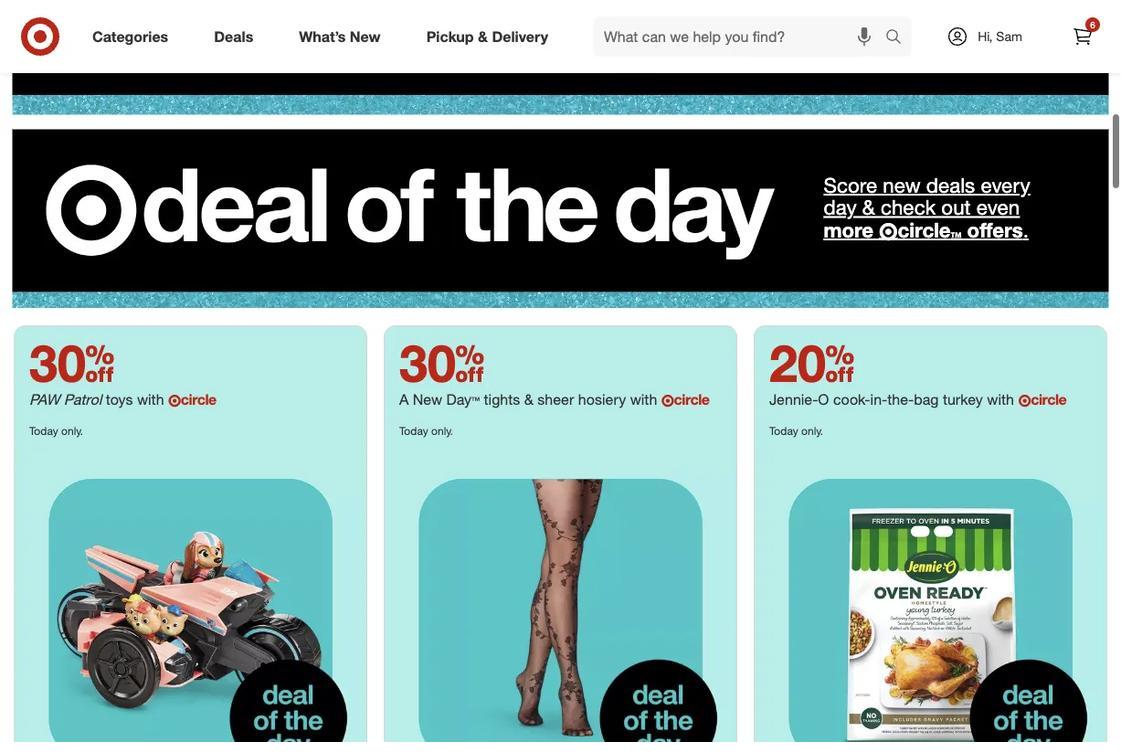 Task type: vqa. For each thing, say whether or not it's contained in the screenshot.
third the only. from the right
yes



Task type: describe. For each thing, give the bounding box(es) containing it.
today only. for jennie-o cook-in-the-bag turkey with
[[770, 424, 824, 438]]

what's
[[299, 27, 346, 45]]

more
[[824, 217, 874, 242]]

today only. for paw patrol
[[29, 424, 83, 438]]

new for what's
[[350, 27, 381, 45]]

new for a
[[413, 391, 443, 409]]

cook-
[[834, 391, 871, 409]]

score
[[824, 172, 878, 198]]

hi, sam
[[978, 28, 1023, 44]]

hi,
[[978, 28, 993, 44]]

what's new link
[[284, 16, 404, 57]]

the-
[[888, 391, 914, 409]]

top black friday items
[[825, 31, 999, 52]]

What can we help you find? suggestions appear below search field
[[593, 16, 890, 57]]

new
[[883, 172, 921, 198]]

30 for paw patrol
[[29, 332, 115, 394]]

top
[[825, 31, 853, 52]]

tm
[[951, 231, 962, 239]]

a
[[400, 391, 409, 409]]

paw
[[29, 391, 60, 409]]

today for a new day
[[400, 424, 429, 438]]

every
[[981, 172, 1031, 198]]

even
[[977, 195, 1021, 220]]

offers
[[968, 217, 1024, 242]]

pickup & delivery
[[427, 27, 549, 45]]

don't miss our hottest picks! image
[[12, 0, 1109, 115]]

toys
[[106, 391, 133, 409]]

top black friday items link
[[12, 0, 1109, 115]]

paw patrol toys with
[[29, 391, 168, 409]]

™
[[472, 391, 480, 409]]

search
[[878, 29, 922, 47]]

jennie-
[[770, 391, 819, 409]]

what's new
[[299, 27, 381, 45]]

pickup
[[427, 27, 474, 45]]

a new day ™ tights & sheer hosiery with
[[400, 391, 662, 409]]

deals
[[214, 27, 253, 45]]

only. for jennie-o cook-in-the-bag turkey with
[[802, 424, 824, 438]]

30 for a new day
[[400, 332, 485, 394]]

pickup & delivery link
[[411, 16, 571, 57]]

black
[[858, 31, 900, 52]]

delivery
[[492, 27, 549, 45]]

today for jennie-o cook-in-the-bag turkey with
[[770, 424, 799, 438]]



Task type: locate. For each thing, give the bounding box(es) containing it.
patrol
[[64, 391, 102, 409]]

& for tights
[[525, 391, 534, 409]]

0 vertical spatial new
[[350, 27, 381, 45]]

out
[[942, 195, 971, 220]]

target deal of the day image
[[12, 129, 1109, 308], [15, 445, 367, 742], [385, 445, 737, 742], [755, 445, 1107, 742]]

search button
[[878, 16, 922, 60]]

only.
[[61, 424, 83, 438], [432, 424, 453, 438], [802, 424, 824, 438]]

circle inside score new deals every day  & check out even more ◎ circle tm offers .
[[898, 217, 951, 242]]

friday
[[905, 31, 952, 52]]

today
[[29, 424, 58, 438], [400, 424, 429, 438], [770, 424, 799, 438]]

only. for a new day
[[432, 424, 453, 438]]

today for paw patrol
[[29, 424, 58, 438]]

3 today from the left
[[770, 424, 799, 438]]

today only. down a
[[400, 424, 453, 438]]

2 horizontal spatial today only.
[[770, 424, 824, 438]]

30
[[29, 332, 115, 394], [400, 332, 485, 394]]

2 today only. from the left
[[400, 424, 453, 438]]

1 horizontal spatial with
[[631, 391, 658, 409]]

sam
[[997, 28, 1023, 44]]

2 today from the left
[[400, 424, 429, 438]]

1 with from the left
[[137, 391, 164, 409]]

in-
[[871, 391, 888, 409]]

check
[[881, 195, 936, 220]]

20
[[770, 332, 855, 394]]

today only. down paw
[[29, 424, 83, 438]]

0 horizontal spatial 30
[[29, 332, 115, 394]]

only. down 'patrol' at the bottom left of page
[[61, 424, 83, 438]]

2 with from the left
[[631, 391, 658, 409]]

target deal of the day image for a new day
[[385, 445, 737, 742]]

1 horizontal spatial &
[[525, 391, 534, 409]]

new
[[350, 27, 381, 45], [413, 391, 443, 409]]

o
[[819, 391, 830, 409]]

day
[[824, 195, 857, 220]]

1 horizontal spatial new
[[413, 391, 443, 409]]

0 horizontal spatial new
[[350, 27, 381, 45]]

2 horizontal spatial with
[[988, 391, 1015, 409]]

3 only. from the left
[[802, 424, 824, 438]]

2 vertical spatial &
[[525, 391, 534, 409]]

with right hosiery
[[631, 391, 658, 409]]

categories link
[[77, 16, 191, 57]]

&
[[478, 27, 488, 45], [863, 195, 876, 220], [525, 391, 534, 409]]

only. for paw patrol
[[61, 424, 83, 438]]

1 horizontal spatial today only.
[[400, 424, 453, 438]]

circle
[[898, 217, 951, 242], [181, 391, 216, 409], [674, 391, 710, 409], [1031, 391, 1067, 409]]

1 today only. from the left
[[29, 424, 83, 438]]

score new deals every day  & check out even more ◎ circle tm offers .
[[824, 172, 1031, 242]]

1 only. from the left
[[61, 424, 83, 438]]

today down "jennie-"
[[770, 424, 799, 438]]

items
[[957, 31, 999, 52]]

2 only. from the left
[[432, 424, 453, 438]]

today only.
[[29, 424, 83, 438], [400, 424, 453, 438], [770, 424, 824, 438]]

target deal of the day image for jennie-o cook-in-the-bag turkey with
[[755, 445, 1107, 742]]

6 link
[[1063, 16, 1104, 57]]

tights
[[484, 391, 520, 409]]

0 horizontal spatial with
[[137, 391, 164, 409]]

hosiery
[[579, 391, 626, 409]]

2 horizontal spatial &
[[863, 195, 876, 220]]

0 horizontal spatial only.
[[61, 424, 83, 438]]

& right day
[[863, 195, 876, 220]]

today only. down "jennie-"
[[770, 424, 824, 438]]

sheer
[[538, 391, 575, 409]]

2 30 from the left
[[400, 332, 485, 394]]

turkey
[[943, 391, 984, 409]]

6
[[1091, 19, 1096, 30]]

with right toys
[[137, 391, 164, 409]]

& for day
[[863, 195, 876, 220]]

new right what's
[[350, 27, 381, 45]]

only. down day
[[432, 424, 453, 438]]

& right tights
[[525, 391, 534, 409]]

today down a
[[400, 424, 429, 438]]

top black friday items button
[[813, 21, 1011, 62]]

new right a
[[413, 391, 443, 409]]

0 horizontal spatial &
[[478, 27, 488, 45]]

deals
[[927, 172, 976, 198]]

target deal of the day image for paw patrol
[[15, 445, 367, 742]]

1 horizontal spatial today
[[400, 424, 429, 438]]

only. down o
[[802, 424, 824, 438]]

2 horizontal spatial only.
[[802, 424, 824, 438]]

1 horizontal spatial 30
[[400, 332, 485, 394]]

2 horizontal spatial today
[[770, 424, 799, 438]]

today only. for a new day
[[400, 424, 453, 438]]

deals link
[[199, 16, 276, 57]]

today down paw
[[29, 424, 58, 438]]

day
[[447, 391, 472, 409]]

1 vertical spatial &
[[863, 195, 876, 220]]

& inside score new deals every day  & check out even more ◎ circle tm offers .
[[863, 195, 876, 220]]

& right the pickup
[[478, 27, 488, 45]]

.
[[1024, 217, 1029, 242]]

0 horizontal spatial today
[[29, 424, 58, 438]]

with right turkey
[[988, 391, 1015, 409]]

3 with from the left
[[988, 391, 1015, 409]]

1 today from the left
[[29, 424, 58, 438]]

bag
[[914, 391, 939, 409]]

jennie-o cook-in-the-bag turkey with
[[770, 391, 1019, 409]]

1 30 from the left
[[29, 332, 115, 394]]

with
[[137, 391, 164, 409], [631, 391, 658, 409], [988, 391, 1015, 409]]

0 horizontal spatial today only.
[[29, 424, 83, 438]]

1 vertical spatial new
[[413, 391, 443, 409]]

◎
[[880, 221, 898, 241]]

3 today only. from the left
[[770, 424, 824, 438]]

categories
[[92, 27, 168, 45]]

0 vertical spatial &
[[478, 27, 488, 45]]

1 horizontal spatial only.
[[432, 424, 453, 438]]



